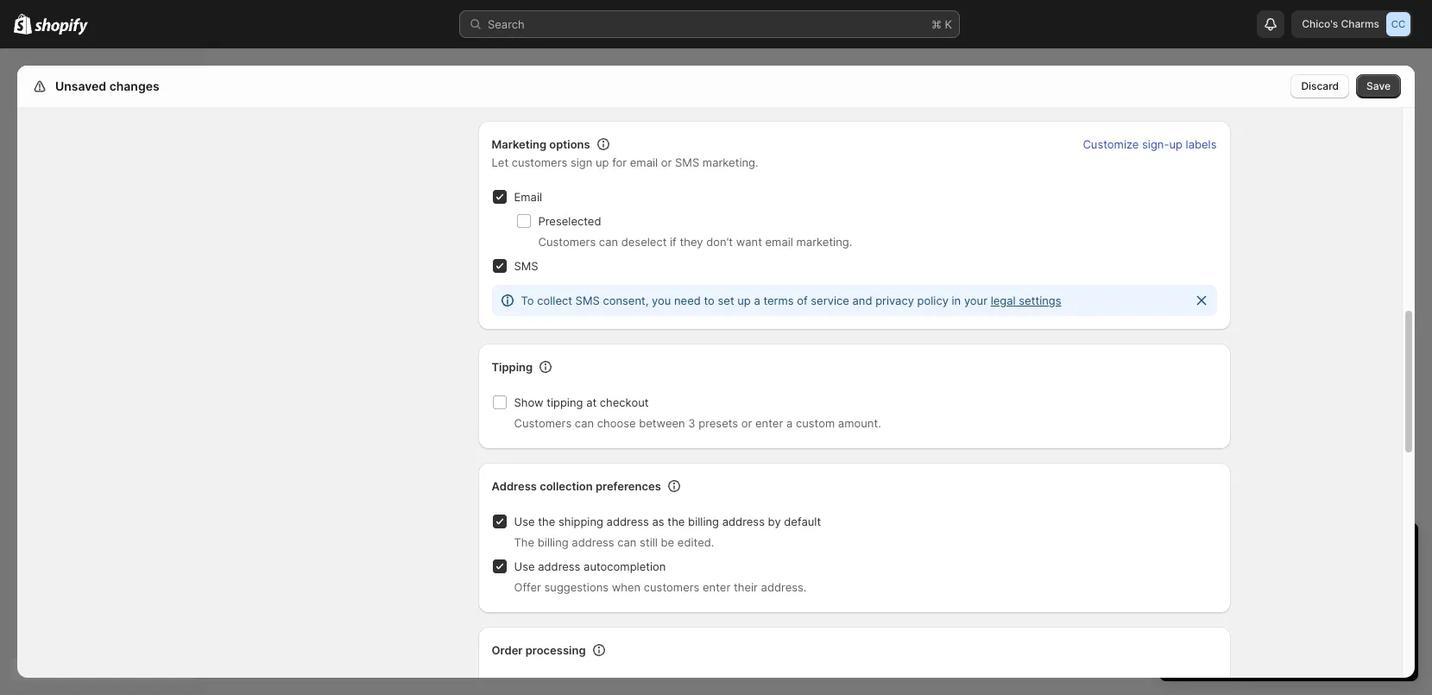 Task type: vqa. For each thing, say whether or not it's contained in the screenshot.
Customize your online store group
no



Task type: describe. For each thing, give the bounding box(es) containing it.
or for enter
[[742, 416, 753, 430]]

select
[[1177, 597, 1210, 611]]

tipping
[[547, 396, 583, 409]]

trial for ends
[[1204, 569, 1224, 583]]

to collect sms consent, you need to set up a terms of service and privacy policy in your legal settings
[[521, 294, 1062, 307]]

service
[[811, 294, 850, 307]]

address up the billing address can still be edited.
[[607, 515, 649, 529]]

of
[[797, 294, 808, 307]]

1 vertical spatial your
[[1302, 597, 1326, 611]]

1 horizontal spatial customers
[[644, 580, 700, 594]]

amount.
[[838, 416, 882, 430]]

customers can deselect if they don't want email marketing.
[[538, 235, 853, 249]]

custom
[[796, 416, 835, 430]]

and
[[853, 294, 873, 307]]

the
[[514, 535, 535, 549]]

sign-
[[1143, 137, 1170, 151]]

1 vertical spatial billing
[[538, 535, 569, 549]]

in
[[952, 294, 961, 307]]

0 vertical spatial up
[[1170, 137, 1183, 151]]

1 horizontal spatial a
[[787, 416, 793, 430]]

use address autocompletion
[[514, 560, 666, 573]]

has
[[570, 675, 589, 689]]

order
[[538, 675, 567, 689]]

your trial ends on
[[1177, 569, 1273, 583]]

for inside settings dialog
[[612, 155, 627, 169]]

first
[[1315, 614, 1336, 628]]

chico's charms
[[1302, 17, 1380, 30]]

email
[[514, 190, 542, 204]]

1 vertical spatial enter
[[703, 580, 731, 594]]

1 horizontal spatial email
[[766, 235, 794, 249]]

consent,
[[603, 294, 649, 307]]

after an order has been paid
[[492, 675, 645, 689]]

still
[[640, 535, 658, 549]]

1 horizontal spatial for
[[1177, 614, 1192, 628]]

autocompletion
[[584, 560, 666, 573]]

address down "shipping" on the bottom left
[[572, 535, 615, 549]]

a inside select a plan to extend your shopify trial for just $1/month for your first 3 months.
[[1214, 597, 1220, 611]]

trial inside select a plan to extend your shopify trial for just $1/month for your first 3 months.
[[1372, 597, 1392, 611]]

if
[[670, 235, 677, 249]]

address.
[[761, 580, 807, 594]]

customers can choose between 3 presets or enter a custom amount.
[[514, 416, 882, 430]]

sign
[[571, 155, 593, 169]]

plan
[[1223, 597, 1245, 611]]

or for sms
[[661, 155, 672, 169]]

to inside status
[[704, 294, 715, 307]]

customize sign-up labels link
[[1073, 132, 1228, 156]]

customize
[[1083, 137, 1139, 151]]

unsaved changes
[[55, 79, 159, 93]]

can for deselect
[[599, 235, 618, 249]]

address left by
[[723, 515, 765, 529]]

show
[[514, 396, 544, 409]]

don't
[[707, 235, 733, 249]]

labels
[[1186, 137, 1217, 151]]

tipping
[[492, 360, 533, 374]]

their
[[734, 580, 758, 594]]

just inside dropdown button
[[1254, 538, 1284, 559]]

shopify image
[[35, 18, 88, 35]]

use for use the shipping address as the billing address by default
[[514, 515, 535, 529]]

marketing
[[492, 137, 547, 151]]

use the shipping address as the billing address by default
[[514, 515, 821, 529]]

on
[[1256, 569, 1270, 583]]

changes
[[109, 79, 159, 93]]

2 the from the left
[[668, 515, 685, 529]]

set
[[718, 294, 735, 307]]

edited.
[[678, 535, 715, 549]]

0 vertical spatial billing
[[688, 515, 719, 529]]

chico's
[[1302, 17, 1339, 30]]

$1/month
[[1217, 614, 1267, 628]]

your inside status
[[965, 294, 988, 307]]

discard button
[[1292, 74, 1350, 98]]

select a plan to extend your shopify trial for just $1/month for your first 3 months.
[[1177, 597, 1392, 628]]

marketing. for let customers sign up for email or sms marketing.
[[703, 155, 759, 169]]

save
[[1367, 79, 1391, 92]]

customers for customers can choose between 3 presets or enter a custom amount.
[[514, 416, 572, 430]]

shopify image
[[14, 14, 32, 35]]

settings
[[52, 79, 101, 93]]

let
[[492, 155, 509, 169]]

⌘
[[932, 17, 942, 31]]

address collection preferences
[[492, 479, 661, 493]]

legal settings link
[[991, 294, 1062, 307]]

order
[[492, 643, 523, 657]]

marketing options
[[492, 137, 590, 151]]

offer suggestions when customers enter their address.
[[514, 580, 807, 594]]

presets
[[699, 416, 738, 430]]

your trial just started
[[1177, 538, 1348, 559]]

0 vertical spatial email
[[630, 155, 658, 169]]

need
[[674, 294, 701, 307]]

your for your trial ends on
[[1177, 569, 1201, 583]]

settings
[[1019, 294, 1062, 307]]

deselect
[[622, 235, 667, 249]]

be
[[661, 535, 675, 549]]

use for use address autocompletion
[[514, 560, 535, 573]]

⌘ k
[[932, 17, 953, 31]]

discard
[[1302, 79, 1340, 92]]

let customers sign up for email or sms marketing.
[[492, 155, 759, 169]]

0 horizontal spatial sms
[[514, 259, 539, 273]]

after
[[492, 675, 519, 689]]

preferences
[[596, 479, 661, 493]]

to
[[521, 294, 534, 307]]

privacy
[[876, 294, 914, 307]]

status inside settings dialog
[[492, 285, 1217, 316]]



Task type: locate. For each thing, give the bounding box(es) containing it.
legal
[[991, 294, 1016, 307]]

1 vertical spatial just
[[1195, 614, 1214, 628]]

up left the labels on the right top
[[1170, 137, 1183, 151]]

1 vertical spatial up
[[596, 155, 609, 169]]

email right want
[[766, 235, 794, 249]]

enter left custom
[[756, 416, 784, 430]]

want
[[736, 235, 762, 249]]

0 horizontal spatial a
[[754, 294, 761, 307]]

sms up they
[[675, 155, 700, 169]]

can left deselect
[[599, 235, 618, 249]]

2 horizontal spatial sms
[[675, 155, 700, 169]]

can for choose
[[575, 416, 594, 430]]

0 vertical spatial enter
[[756, 416, 784, 430]]

1 vertical spatial to
[[1249, 597, 1259, 611]]

address up suggestions at the left of the page
[[538, 560, 581, 573]]

address
[[492, 479, 537, 493]]

just inside select a plan to extend your shopify trial for just $1/month for your first 3 months.
[[1195, 614, 1214, 628]]

unsaved
[[55, 79, 106, 93]]

sms
[[675, 155, 700, 169], [514, 259, 539, 273], [576, 294, 600, 307]]

1 vertical spatial 3
[[1339, 614, 1346, 628]]

1 vertical spatial marketing.
[[797, 235, 853, 249]]

1 horizontal spatial the
[[668, 515, 685, 529]]

0 vertical spatial to
[[704, 294, 715, 307]]

status
[[492, 285, 1217, 316]]

0 vertical spatial just
[[1254, 538, 1284, 559]]

sms inside status
[[576, 294, 600, 307]]

1 vertical spatial your
[[1177, 569, 1201, 583]]

1 horizontal spatial just
[[1254, 538, 1284, 559]]

your inside dropdown button
[[1177, 538, 1214, 559]]

1 vertical spatial sms
[[514, 259, 539, 273]]

2 use from the top
[[514, 560, 535, 573]]

trial up months.
[[1372, 597, 1392, 611]]

0 vertical spatial your
[[965, 294, 988, 307]]

ends
[[1227, 569, 1253, 583]]

1 vertical spatial customers
[[644, 580, 700, 594]]

they
[[680, 235, 704, 249]]

k
[[945, 17, 953, 31]]

offer
[[514, 580, 541, 594]]

0 vertical spatial trial
[[1219, 538, 1250, 559]]

email
[[630, 155, 658, 169], [766, 235, 794, 249]]

2 horizontal spatial a
[[1214, 597, 1220, 611]]

0 vertical spatial sms
[[675, 155, 700, 169]]

0 vertical spatial 3
[[689, 416, 696, 430]]

1 vertical spatial customers
[[514, 416, 572, 430]]

the left "shipping" on the bottom left
[[538, 515, 556, 529]]

dialog
[[1422, 66, 1433, 678]]

3 right first
[[1339, 614, 1346, 628]]

2 vertical spatial up
[[738, 294, 751, 307]]

1 horizontal spatial billing
[[688, 515, 719, 529]]

0 vertical spatial use
[[514, 515, 535, 529]]

checkout
[[600, 396, 649, 409]]

0 vertical spatial a
[[754, 294, 761, 307]]

processing
[[526, 643, 586, 657]]

you
[[652, 294, 671, 307]]

0 horizontal spatial for
[[612, 155, 627, 169]]

to inside select a plan to extend your shopify trial for just $1/month for your first 3 months.
[[1249, 597, 1259, 611]]

just down select
[[1195, 614, 1214, 628]]

to right plan
[[1249, 597, 1259, 611]]

the right the as
[[668, 515, 685, 529]]

3 left "presets"
[[689, 416, 696, 430]]

1 vertical spatial can
[[575, 416, 594, 430]]

order processing
[[492, 643, 586, 657]]

2 vertical spatial a
[[1214, 597, 1220, 611]]

for down select
[[1177, 614, 1192, 628]]

can down show tipping at checkout
[[575, 416, 594, 430]]

to
[[704, 294, 715, 307], [1249, 597, 1259, 611]]

or
[[661, 155, 672, 169], [742, 416, 753, 430]]

2 horizontal spatial up
[[1170, 137, 1183, 151]]

1 horizontal spatial 3
[[1339, 614, 1346, 628]]

3 inside settings dialog
[[689, 416, 696, 430]]

1 use from the top
[[514, 515, 535, 529]]

1 your from the top
[[1177, 538, 1214, 559]]

can
[[599, 235, 618, 249], [575, 416, 594, 430], [618, 535, 637, 549]]

customers down show at bottom
[[514, 416, 572, 430]]

paid
[[622, 675, 645, 689]]

3 inside select a plan to extend your shopify trial for just $1/month for your first 3 months.
[[1339, 614, 1346, 628]]

trial up ends
[[1219, 538, 1250, 559]]

your
[[1177, 538, 1214, 559], [1177, 569, 1201, 583]]

a left custom
[[787, 416, 793, 430]]

or up if
[[661, 155, 672, 169]]

customers down marketing options
[[512, 155, 568, 169]]

0 horizontal spatial marketing.
[[703, 155, 759, 169]]

months.
[[1349, 614, 1392, 628]]

2 vertical spatial can
[[618, 535, 637, 549]]

your trial just started button
[[1160, 522, 1419, 559]]

default
[[784, 515, 821, 529]]

1 vertical spatial trial
[[1204, 569, 1224, 583]]

or right "presets"
[[742, 416, 753, 430]]

your up 'your trial ends on'
[[1177, 538, 1214, 559]]

options
[[550, 137, 590, 151]]

3
[[689, 416, 696, 430], [1339, 614, 1346, 628]]

0 horizontal spatial or
[[661, 155, 672, 169]]

customers down be on the left bottom of the page
[[644, 580, 700, 594]]

marketing. for customers can deselect if they don't want email marketing.
[[797, 235, 853, 249]]

terms
[[764, 294, 794, 307]]

customers
[[538, 235, 596, 249], [514, 416, 572, 430]]

trial inside dropdown button
[[1219, 538, 1250, 559]]

customers for customers can deselect if they don't want email marketing.
[[538, 235, 596, 249]]

2 vertical spatial trial
[[1372, 597, 1392, 611]]

marketing. up don't
[[703, 155, 759, 169]]

use up offer
[[514, 560, 535, 573]]

0 horizontal spatial to
[[704, 294, 715, 307]]

customers
[[512, 155, 568, 169], [644, 580, 700, 594]]

your trial just started element
[[1160, 567, 1419, 681]]

billing up 'edited.' at the bottom left of page
[[688, 515, 719, 529]]

sms right collect
[[576, 294, 600, 307]]

by
[[768, 515, 781, 529]]

chico's charms image
[[1387, 12, 1411, 36]]

0 horizontal spatial 3
[[689, 416, 696, 430]]

at
[[587, 396, 597, 409]]

billing right the the
[[538, 535, 569, 549]]

customize sign-up labels
[[1083, 137, 1217, 151]]

your left first
[[1288, 614, 1312, 628]]

1 vertical spatial email
[[766, 235, 794, 249]]

trial
[[1219, 538, 1250, 559], [1204, 569, 1224, 583], [1372, 597, 1392, 611]]

0 vertical spatial customers
[[538, 235, 596, 249]]

2 vertical spatial sms
[[576, 294, 600, 307]]

2 vertical spatial your
[[1288, 614, 1312, 628]]

customers down preselected
[[538, 235, 596, 249]]

0 horizontal spatial enter
[[703, 580, 731, 594]]

can left still
[[618, 535, 637, 549]]

charms
[[1342, 17, 1380, 30]]

between
[[639, 416, 685, 430]]

0 vertical spatial customers
[[512, 155, 568, 169]]

0 horizontal spatial billing
[[538, 535, 569, 549]]

as
[[652, 515, 665, 529]]

2 horizontal spatial for
[[1271, 614, 1285, 628]]

choose
[[597, 416, 636, 430]]

up inside status
[[738, 294, 751, 307]]

0 vertical spatial or
[[661, 155, 672, 169]]

for right sign
[[612, 155, 627, 169]]

enter left the 'their' at the right bottom
[[703, 580, 731, 594]]

settings dialog
[[17, 66, 1415, 695]]

the billing address can still be edited.
[[514, 535, 715, 549]]

1 horizontal spatial enter
[[756, 416, 784, 430]]

up
[[1170, 137, 1183, 151], [596, 155, 609, 169], [738, 294, 751, 307]]

just
[[1254, 538, 1284, 559], [1195, 614, 1214, 628]]

1 horizontal spatial marketing.
[[797, 235, 853, 249]]

a left terms
[[754, 294, 761, 307]]

marketing. up the service in the top right of the page
[[797, 235, 853, 249]]

your right in
[[965, 294, 988, 307]]

for
[[612, 155, 627, 169], [1177, 614, 1192, 628], [1271, 614, 1285, 628]]

extend
[[1262, 597, 1299, 611]]

1 vertical spatial use
[[514, 560, 535, 573]]

search
[[488, 17, 525, 31]]

your for your trial just started
[[1177, 538, 1214, 559]]

trial left ends
[[1204, 569, 1224, 583]]

preselected
[[538, 214, 602, 228]]

just up on
[[1254, 538, 1284, 559]]

0 vertical spatial your
[[1177, 538, 1214, 559]]

1 vertical spatial or
[[742, 416, 753, 430]]

use up the the
[[514, 515, 535, 529]]

shipping
[[559, 515, 604, 529]]

sms up to
[[514, 259, 539, 273]]

1 horizontal spatial or
[[742, 416, 753, 430]]

2 your from the top
[[1177, 569, 1201, 583]]

save button
[[1357, 74, 1402, 98]]

1 the from the left
[[538, 515, 556, 529]]

for down extend
[[1271, 614, 1285, 628]]

trial for just
[[1219, 538, 1250, 559]]

to left "set"
[[704, 294, 715, 307]]

a inside status
[[754, 294, 761, 307]]

an
[[522, 675, 535, 689]]

up right "set"
[[738, 294, 751, 307]]

1 horizontal spatial up
[[738, 294, 751, 307]]

enter
[[756, 416, 784, 430], [703, 580, 731, 594]]

0 horizontal spatial customers
[[512, 155, 568, 169]]

use
[[514, 515, 535, 529], [514, 560, 535, 573]]

email right sign
[[630, 155, 658, 169]]

collect
[[537, 294, 573, 307]]

collection
[[540, 479, 593, 493]]

0 horizontal spatial email
[[630, 155, 658, 169]]

1 horizontal spatial to
[[1249, 597, 1259, 611]]

0 horizontal spatial up
[[596, 155, 609, 169]]

marketing.
[[703, 155, 759, 169], [797, 235, 853, 249]]

your up first
[[1302, 597, 1326, 611]]

shopify
[[1329, 597, 1369, 611]]

a left plan
[[1214, 597, 1220, 611]]

your
[[965, 294, 988, 307], [1302, 597, 1326, 611], [1288, 614, 1312, 628]]

been
[[592, 675, 619, 689]]

suggestions
[[545, 580, 609, 594]]

up right sign
[[596, 155, 609, 169]]

0 vertical spatial can
[[599, 235, 618, 249]]

started
[[1289, 538, 1348, 559]]

0 vertical spatial marketing.
[[703, 155, 759, 169]]

0 horizontal spatial just
[[1195, 614, 1214, 628]]

billing
[[688, 515, 719, 529], [538, 535, 569, 549]]

status containing to collect sms consent, you need to set up a terms of service and privacy policy in your
[[492, 285, 1217, 316]]

show tipping at checkout
[[514, 396, 649, 409]]

1 horizontal spatial sms
[[576, 294, 600, 307]]

0 horizontal spatial the
[[538, 515, 556, 529]]

1 vertical spatial a
[[787, 416, 793, 430]]

your up select
[[1177, 569, 1201, 583]]



